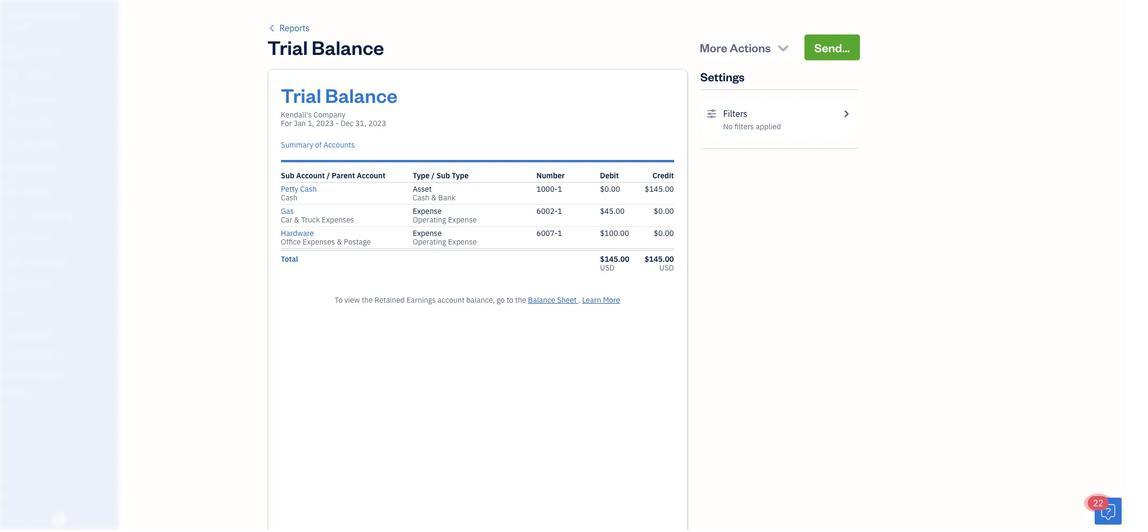 Task type: describe. For each thing, give the bounding box(es) containing it.
1 sub from the left
[[281, 171, 295, 181]]

petty cash cash
[[281, 184, 317, 203]]

summary
[[281, 140, 313, 150]]

no
[[724, 122, 733, 131]]

asset cash & bank
[[413, 184, 456, 203]]

22 button
[[1088, 496, 1122, 525]]

expense operating expense for postage
[[413, 228, 477, 247]]

freshbooks image
[[51, 513, 68, 526]]

apps link
[[3, 305, 115, 324]]

resource center badge image
[[1095, 498, 1122, 525]]

trial for trial balance kendall's company for jan 1, 2023 - dec 31, 2023
[[281, 82, 321, 108]]

2 the from the left
[[516, 295, 527, 305]]

team members
[[8, 330, 55, 338]]

gas car & truck expenses
[[281, 206, 354, 225]]

sub account / parent account
[[281, 171, 386, 181]]

1 account from the left
[[296, 171, 325, 181]]

trial for trial balance
[[268, 34, 308, 60]]

1000-
[[537, 184, 558, 194]]

operating for car & truck expenses
[[413, 215, 446, 225]]

chart image
[[7, 256, 20, 267]]

filters
[[724, 108, 748, 119]]

money image
[[7, 233, 20, 244]]

& for asset
[[432, 193, 437, 203]]

type / sub type
[[413, 171, 469, 181]]

team
[[8, 330, 25, 338]]

kendall's inside kendall's company owner
[[9, 10, 41, 20]]

22
[[1094, 498, 1104, 509]]

reports button
[[268, 22, 310, 34]]

number
[[537, 171, 565, 181]]

actions
[[730, 40, 771, 55]]

2 $145.00 usd from the left
[[645, 254, 674, 273]]

project image
[[7, 187, 20, 198]]

team members link
[[3, 325, 115, 344]]

account
[[438, 295, 465, 305]]

cash for petty cash cash
[[300, 184, 317, 194]]

earnings
[[407, 295, 436, 305]]

& inside hardware office expenses & postage
[[337, 237, 342, 247]]

total
[[281, 254, 298, 264]]

postage
[[344, 237, 371, 247]]

cash for asset cash & bank
[[413, 193, 430, 203]]

operating for office expenses & postage
[[413, 237, 446, 247]]

hardware office expenses & postage
[[281, 228, 371, 247]]

0 vertical spatial $0.00
[[600, 184, 621, 194]]

6002-1
[[537, 206, 562, 216]]

expense image
[[7, 164, 20, 175]]

kendall's inside trial balance kendall's company for jan 1, 2023 - dec 31, 2023
[[281, 110, 312, 120]]

2 account from the left
[[357, 171, 386, 181]]

members
[[26, 330, 55, 338]]

balance for trial balance kendall's company for jan 1, 2023 - dec 31, 2023
[[325, 82, 398, 108]]

applied
[[756, 122, 781, 131]]

office
[[281, 237, 301, 247]]

chevronleft image
[[268, 22, 277, 34]]

expenses inside gas car & truck expenses
[[322, 215, 354, 225]]

timer image
[[7, 210, 20, 221]]

gas
[[281, 206, 294, 216]]

1 the from the left
[[362, 295, 373, 305]]

1 for 6002-
[[558, 206, 562, 216]]

kendall's company owner
[[9, 10, 77, 30]]

report image
[[7, 280, 20, 290]]

dec
[[341, 119, 354, 128]]

retained
[[375, 295, 405, 305]]

asset
[[413, 184, 432, 194]]

company inside kendall's company owner
[[42, 10, 77, 20]]

send… button
[[805, 34, 860, 60]]

for
[[281, 119, 292, 128]]

and
[[26, 350, 37, 358]]

6007-
[[537, 228, 558, 238]]

2 type from the left
[[452, 171, 469, 181]]

settings image
[[707, 107, 717, 120]]

balance,
[[467, 295, 495, 305]]

owner
[[9, 22, 30, 30]]

31,
[[356, 119, 367, 128]]

2 / from the left
[[432, 171, 435, 181]]

1 horizontal spatial settings
[[701, 69, 745, 84]]

balance for trial balance
[[312, 34, 384, 60]]

$45.00
[[600, 206, 625, 216]]

& for gas
[[294, 215, 299, 225]]

filters
[[735, 122, 754, 131]]

summary of accounts
[[281, 140, 355, 150]]

6002-
[[537, 206, 558, 216]]

sheet
[[557, 295, 577, 305]]

2 usd from the left
[[660, 263, 674, 273]]

chevronright image
[[842, 107, 852, 120]]

to
[[507, 295, 514, 305]]

hardware
[[281, 228, 314, 238]]

0 horizontal spatial cash
[[281, 193, 298, 203]]

-
[[336, 119, 339, 128]]

to view the retained earnings account balance, go to the balance sheet . learn more
[[335, 295, 621, 305]]



Task type: locate. For each thing, give the bounding box(es) containing it.
0 vertical spatial bank
[[439, 193, 456, 203]]

1 vertical spatial expenses
[[303, 237, 335, 247]]

1 vertical spatial &
[[294, 215, 299, 225]]

&
[[432, 193, 437, 203], [294, 215, 299, 225], [337, 237, 342, 247]]

bank
[[439, 193, 456, 203], [8, 370, 24, 378]]

0 vertical spatial &
[[432, 193, 437, 203]]

invoice image
[[7, 117, 20, 128]]

petty
[[281, 184, 299, 194]]

1 for 6007-
[[558, 228, 562, 238]]

1 horizontal spatial /
[[432, 171, 435, 181]]

expense operating expense for expenses
[[413, 206, 477, 225]]

3 1 from the top
[[558, 228, 562, 238]]

type up asset cash & bank
[[452, 171, 469, 181]]

send…
[[815, 40, 851, 55]]

sub
[[281, 171, 295, 181], [437, 171, 450, 181]]

account
[[296, 171, 325, 181], [357, 171, 386, 181]]

more actions button
[[690, 34, 801, 60]]

2 horizontal spatial &
[[432, 193, 437, 203]]

no filters applied
[[724, 122, 781, 131]]

usd
[[600, 263, 615, 273], [660, 263, 674, 273]]

more
[[700, 40, 728, 55], [603, 295, 621, 305]]

1000-1
[[537, 184, 562, 194]]

cash down "type / sub type"
[[413, 193, 430, 203]]

to
[[335, 295, 343, 305]]

account right parent
[[357, 171, 386, 181]]

cash up gas link
[[281, 193, 298, 203]]

jan
[[294, 119, 306, 128]]

1 for 1000-
[[558, 184, 562, 194]]

1 horizontal spatial usd
[[660, 263, 674, 273]]

/
[[327, 171, 330, 181], [432, 171, 435, 181]]

$0.00 down the credit
[[654, 206, 674, 216]]

2 vertical spatial $0.00
[[654, 228, 674, 238]]

bank down items
[[8, 370, 24, 378]]

reports
[[279, 23, 310, 33]]

0 horizontal spatial kendall's
[[9, 10, 41, 20]]

$0.00 for $100.00
[[654, 228, 674, 238]]

2 sub from the left
[[437, 171, 450, 181]]

operating
[[413, 215, 446, 225], [413, 237, 446, 247]]

the right view
[[362, 295, 373, 305]]

debit
[[600, 171, 619, 181]]

apps
[[8, 310, 24, 318]]

company inside trial balance kendall's company for jan 1, 2023 - dec 31, 2023
[[314, 110, 346, 120]]

$0.00 for $45.00
[[654, 206, 674, 216]]

car
[[281, 215, 292, 225]]

trial down 'reports'
[[268, 34, 308, 60]]

1 horizontal spatial more
[[700, 40, 728, 55]]

0 vertical spatial expense operating expense
[[413, 206, 477, 225]]

1 vertical spatial kendall's
[[281, 110, 312, 120]]

1 horizontal spatial $145.00 usd
[[645, 254, 674, 273]]

2 operating from the top
[[413, 237, 446, 247]]

2 1 from the top
[[558, 206, 562, 216]]

truck
[[301, 215, 320, 225]]

/ left parent
[[327, 171, 330, 181]]

estimate image
[[7, 94, 20, 105]]

payment image
[[7, 141, 20, 151]]

accounts
[[324, 140, 355, 150]]

go
[[497, 295, 505, 305]]

& left the 'postage'
[[337, 237, 342, 247]]

$0.00 down "debit"
[[600, 184, 621, 194]]

1 vertical spatial settings
[[8, 390, 33, 398]]

1 vertical spatial operating
[[413, 237, 446, 247]]

0 horizontal spatial &
[[294, 215, 299, 225]]

expense operating expense
[[413, 206, 477, 225], [413, 228, 477, 247]]

0 vertical spatial balance
[[312, 34, 384, 60]]

1 horizontal spatial type
[[452, 171, 469, 181]]

1 vertical spatial more
[[603, 295, 621, 305]]

of
[[315, 140, 322, 150]]

0 horizontal spatial company
[[42, 10, 77, 20]]

1 horizontal spatial company
[[314, 110, 346, 120]]

balance
[[312, 34, 384, 60], [325, 82, 398, 108], [528, 295, 556, 305]]

trial up jan
[[281, 82, 321, 108]]

0 horizontal spatial sub
[[281, 171, 295, 181]]

0 vertical spatial settings
[[701, 69, 745, 84]]

sub up petty
[[281, 171, 295, 181]]

1 / from the left
[[327, 171, 330, 181]]

2 vertical spatial balance
[[528, 295, 556, 305]]

0 vertical spatial company
[[42, 10, 77, 20]]

type up asset
[[413, 171, 430, 181]]

1 vertical spatial trial
[[281, 82, 321, 108]]

client image
[[7, 71, 20, 82]]

sub up asset cash & bank
[[437, 171, 450, 181]]

bank down "type / sub type"
[[439, 193, 456, 203]]

more right learn
[[603, 295, 621, 305]]

expenses down truck
[[303, 237, 335, 247]]

bank inside asset cash & bank
[[439, 193, 456, 203]]

1 horizontal spatial account
[[357, 171, 386, 181]]

trial balance kendall's company for jan 1, 2023 - dec 31, 2023
[[281, 82, 398, 128]]

balance sheet link
[[528, 295, 579, 305]]

0 vertical spatial kendall's
[[9, 10, 41, 20]]

& right the car
[[294, 215, 299, 225]]

main element
[[0, 0, 145, 530]]

1 1 from the top
[[558, 184, 562, 194]]

bank inside main element
[[8, 370, 24, 378]]

1 down 6002-1
[[558, 228, 562, 238]]

1 horizontal spatial 2023
[[368, 119, 387, 128]]

1 vertical spatial expense operating expense
[[413, 228, 477, 247]]

$145.00
[[645, 184, 674, 194], [600, 254, 630, 264], [645, 254, 674, 264]]

0 vertical spatial 1
[[558, 184, 562, 194]]

chevrondown image
[[776, 40, 791, 55]]

expense
[[413, 206, 442, 216], [448, 215, 477, 225], [413, 228, 442, 238], [448, 237, 477, 247]]

1 horizontal spatial bank
[[439, 193, 456, 203]]

balance inside trial balance kendall's company for jan 1, 2023 - dec 31, 2023
[[325, 82, 398, 108]]

2023 left -
[[316, 119, 334, 128]]

& inside gas car & truck expenses
[[294, 215, 299, 225]]

$0.00 right $100.00
[[654, 228, 674, 238]]

cash right petty
[[300, 184, 317, 194]]

petty cash link
[[281, 184, 317, 194]]

dashboard image
[[7, 48, 20, 59]]

0 horizontal spatial $145.00 usd
[[600, 254, 630, 273]]

settings down more actions
[[701, 69, 745, 84]]

1 vertical spatial $0.00
[[654, 206, 674, 216]]

settings
[[701, 69, 745, 84], [8, 390, 33, 398]]

1 type from the left
[[413, 171, 430, 181]]

cash
[[300, 184, 317, 194], [281, 193, 298, 203], [413, 193, 430, 203]]

trial
[[268, 34, 308, 60], [281, 82, 321, 108]]

hardware link
[[281, 228, 314, 238]]

.
[[579, 295, 581, 305]]

1 down 1000-1
[[558, 206, 562, 216]]

0 horizontal spatial account
[[296, 171, 325, 181]]

bank connections link
[[3, 365, 115, 384]]

1 vertical spatial 1
[[558, 206, 562, 216]]

learn
[[583, 295, 602, 305]]

0 vertical spatial trial
[[268, 34, 308, 60]]

0 horizontal spatial settings
[[8, 390, 33, 398]]

0 vertical spatial more
[[700, 40, 728, 55]]

1 down number
[[558, 184, 562, 194]]

1 horizontal spatial kendall's
[[281, 110, 312, 120]]

0 horizontal spatial the
[[362, 295, 373, 305]]

the
[[362, 295, 373, 305], [516, 295, 527, 305]]

0 horizontal spatial 2023
[[316, 119, 334, 128]]

0 vertical spatial expenses
[[322, 215, 354, 225]]

1 usd from the left
[[600, 263, 615, 273]]

$0.00
[[600, 184, 621, 194], [654, 206, 674, 216], [654, 228, 674, 238]]

2 vertical spatial 1
[[558, 228, 562, 238]]

1,
[[308, 119, 314, 128]]

1 2023 from the left
[[316, 119, 334, 128]]

2 vertical spatial &
[[337, 237, 342, 247]]

2 2023 from the left
[[368, 119, 387, 128]]

view
[[345, 295, 360, 305]]

2 expense operating expense from the top
[[413, 228, 477, 247]]

kendall's up owner
[[9, 10, 41, 20]]

more actions
[[700, 40, 771, 55]]

more inside dropdown button
[[700, 40, 728, 55]]

items
[[8, 350, 25, 358]]

settings inside main element
[[8, 390, 33, 398]]

$145.00 usd
[[600, 254, 630, 273], [645, 254, 674, 273]]

type
[[413, 171, 430, 181], [452, 171, 469, 181]]

& inside asset cash & bank
[[432, 193, 437, 203]]

1 vertical spatial bank
[[8, 370, 24, 378]]

1 horizontal spatial sub
[[437, 171, 450, 181]]

1 $145.00 usd from the left
[[600, 254, 630, 273]]

1 operating from the top
[[413, 215, 446, 225]]

settings link
[[3, 385, 115, 404]]

expenses
[[322, 215, 354, 225], [303, 237, 335, 247]]

expenses inside hardware office expenses & postage
[[303, 237, 335, 247]]

kendall's up summary
[[281, 110, 312, 120]]

more left actions
[[700, 40, 728, 55]]

cash inside asset cash & bank
[[413, 193, 430, 203]]

1 vertical spatial company
[[314, 110, 346, 120]]

$100.00
[[600, 228, 630, 238]]

/ up asset
[[432, 171, 435, 181]]

parent
[[332, 171, 355, 181]]

total link
[[281, 254, 298, 264]]

2023 right 31,
[[368, 119, 387, 128]]

6007-1
[[537, 228, 562, 238]]

2023
[[316, 119, 334, 128], [368, 119, 387, 128]]

0 horizontal spatial /
[[327, 171, 330, 181]]

learn more link
[[583, 295, 621, 305]]

company
[[42, 10, 77, 20], [314, 110, 346, 120]]

1 horizontal spatial cash
[[300, 184, 317, 194]]

settings down bank connections
[[8, 390, 33, 398]]

the right to
[[516, 295, 527, 305]]

0 horizontal spatial more
[[603, 295, 621, 305]]

connections
[[25, 370, 63, 378]]

0 vertical spatial operating
[[413, 215, 446, 225]]

1 horizontal spatial &
[[337, 237, 342, 247]]

account up petty cash link
[[296, 171, 325, 181]]

1 horizontal spatial the
[[516, 295, 527, 305]]

expenses up hardware office expenses & postage
[[322, 215, 354, 225]]

2 horizontal spatial cash
[[413, 193, 430, 203]]

trial balance
[[268, 34, 384, 60]]

gas link
[[281, 206, 294, 216]]

0 horizontal spatial usd
[[600, 263, 615, 273]]

trial inside trial balance kendall's company for jan 1, 2023 - dec 31, 2023
[[281, 82, 321, 108]]

1 expense operating expense from the top
[[413, 206, 477, 225]]

0 horizontal spatial bank
[[8, 370, 24, 378]]

items and services link
[[3, 345, 115, 364]]

services
[[39, 350, 65, 358]]

credit
[[653, 171, 674, 181]]

items and services
[[8, 350, 65, 358]]

bank connections
[[8, 370, 63, 378]]

1 vertical spatial balance
[[325, 82, 398, 108]]

& down "type / sub type"
[[432, 193, 437, 203]]

0 horizontal spatial type
[[413, 171, 430, 181]]



Task type: vqa. For each thing, say whether or not it's contained in the screenshot.


